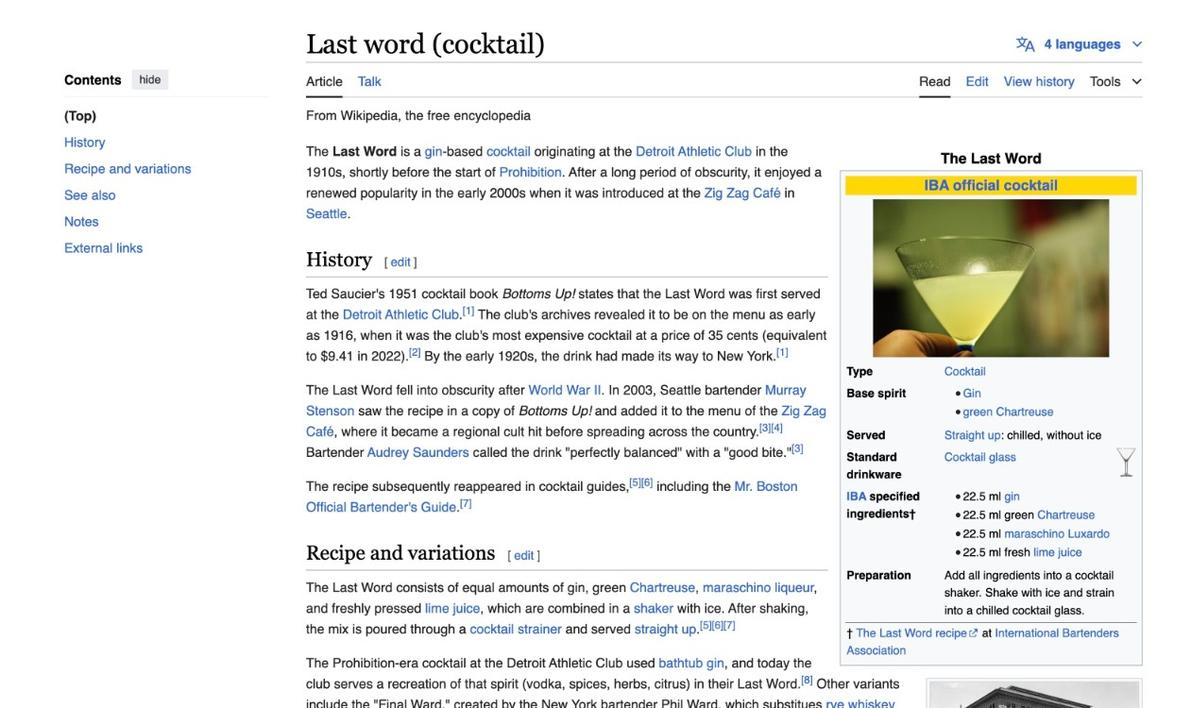 Task type: vqa. For each thing, say whether or not it's contained in the screenshot.
'main content'
yes



Task type: locate. For each thing, give the bounding box(es) containing it.
main content
[[299, 25, 1155, 709]]

language progressive image
[[1017, 35, 1036, 54]]



